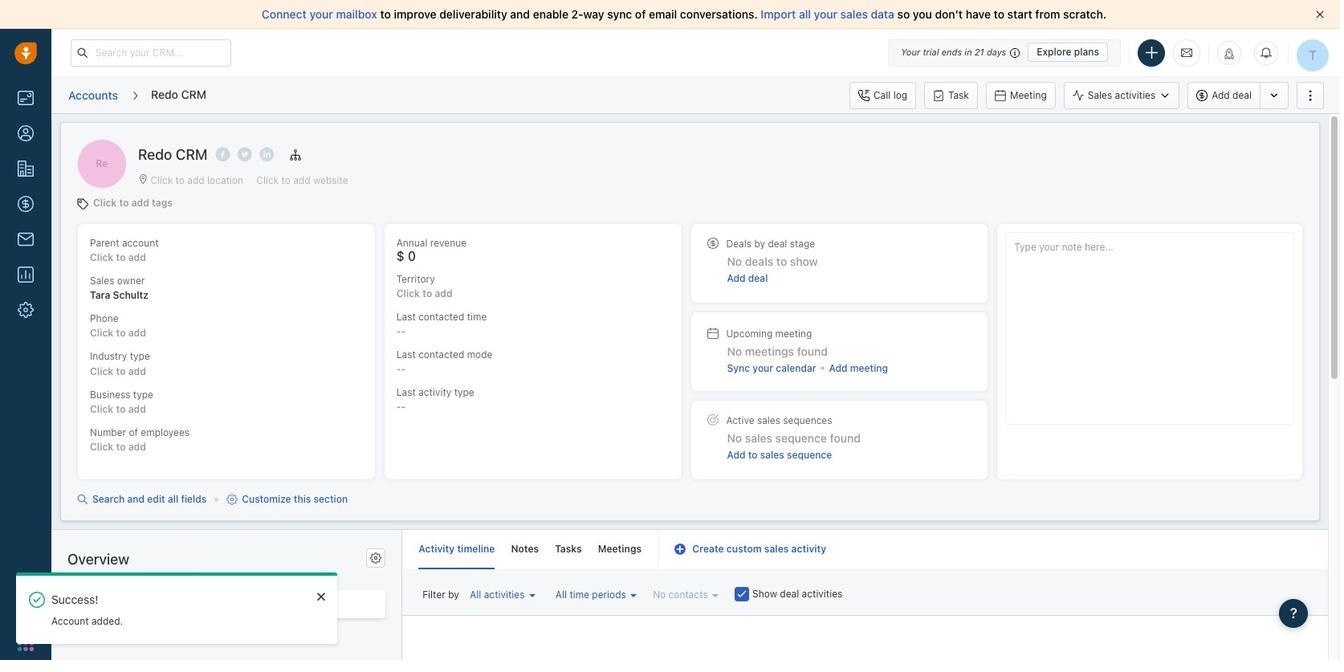 Task type: describe. For each thing, give the bounding box(es) containing it.
meeting button
[[987, 82, 1056, 109]]

connect
[[262, 7, 307, 21]]

click inside parent account click to add
[[90, 252, 114, 264]]

sales right custom
[[765, 543, 789, 555]]

meeting for upcoming meeting
[[776, 328, 813, 340]]

calendar
[[776, 362, 817, 374]]

ends
[[942, 47, 963, 57]]

don't
[[936, 7, 963, 21]]

click up tags in the top left of the page
[[151, 174, 173, 186]]

click inside 'industry type click to add'
[[90, 365, 114, 377]]

click to add tags
[[93, 197, 173, 209]]

time inside last contacted time --
[[467, 311, 487, 323]]

phone click to add
[[90, 313, 146, 339]]

click to add location
[[151, 174, 243, 186]]

0 horizontal spatial all
[[168, 493, 178, 505]]

found inside no sales sequence found add to sales sequence
[[830, 432, 861, 445]]

tasks
[[555, 543, 582, 555]]

0 vertical spatial crm
[[181, 87, 207, 101]]

customize
[[242, 493, 291, 505]]

search and edit all fields link
[[77, 493, 207, 507]]

add deal link
[[728, 272, 768, 288]]

1 horizontal spatial activity
[[792, 543, 827, 555]]

1 horizontal spatial of
[[635, 7, 646, 21]]

import all your sales data link
[[761, 7, 898, 21]]

days
[[987, 47, 1007, 57]]

success!
[[51, 593, 98, 606]]

last contacted time --
[[397, 311, 487, 337]]

add left website
[[293, 174, 311, 186]]

email image
[[1182, 46, 1193, 59]]

meeting
[[1011, 89, 1047, 101]]

click inside territory click to add
[[397, 288, 420, 300]]

add deal button
[[1189, 82, 1261, 109]]

no for no contacts
[[653, 589, 666, 601]]

annual revenue $ 0
[[397, 237, 467, 264]]

0 vertical spatial and
[[511, 7, 530, 21]]

add meeting link
[[830, 362, 889, 376]]

connect your mailbox to improve deliverability and enable 2-way sync of email conversations. import all your sales data so you don't have to start from scratch.
[[262, 7, 1107, 21]]

deal inside no deals to show add deal
[[749, 273, 768, 285]]

click down re button on the top
[[93, 197, 117, 209]]

industry type click to add
[[90, 351, 150, 377]]

add inside territory click to add
[[435, 288, 453, 300]]

sales for sales activities
[[1088, 89, 1113, 101]]

click inside business type click to add
[[90, 403, 114, 415]]

meetings
[[598, 543, 642, 555]]

2 horizontal spatial your
[[814, 7, 838, 21]]

all for all time periods
[[556, 589, 567, 601]]

website
[[313, 174, 348, 186]]

sync your calendar link
[[728, 362, 817, 376]]

from
[[1036, 7, 1061, 21]]

activities for all activities
[[484, 589, 525, 601]]

accounts link
[[67, 83, 119, 108]]

section
[[314, 493, 348, 505]]

sync your calendar
[[728, 362, 817, 374]]

email
[[649, 7, 678, 21]]

enable
[[533, 7, 569, 21]]

search
[[92, 493, 125, 505]]

account details
[[100, 630, 181, 644]]

sales owner tara schultz
[[90, 275, 149, 302]]

explore plans link
[[1029, 43, 1109, 62]]

by for filter
[[448, 589, 459, 601]]

0 horizontal spatial found
[[798, 345, 828, 358]]

custom
[[727, 543, 762, 555]]

1 horizontal spatial activities
[[802, 588, 843, 600]]

filter
[[423, 589, 446, 601]]

upcoming
[[727, 328, 773, 340]]

1 vertical spatial sequence
[[787, 449, 833, 461]]

all for all activities
[[470, 589, 482, 601]]

add inside number of employees click to add
[[128, 441, 146, 453]]

last for last activity type
[[397, 387, 416, 399]]

to inside business type click to add
[[116, 403, 126, 415]]

twitter circled image
[[238, 146, 252, 163]]

connect your mailbox link
[[262, 7, 380, 21]]

filter by
[[423, 589, 459, 601]]

click down linkedin circled 'icon'
[[257, 174, 279, 186]]

log
[[894, 89, 908, 101]]

have
[[966, 7, 991, 21]]

sales down 'active'
[[745, 432, 773, 445]]

add inside no deals to show add deal
[[728, 273, 746, 285]]

search and edit all fields
[[92, 493, 207, 505]]

periods
[[592, 589, 627, 601]]

0 vertical spatial sequence
[[776, 432, 827, 445]]

to left location
[[176, 174, 185, 186]]

sales right 'active'
[[758, 415, 781, 427]]

deal inside button
[[1233, 89, 1253, 101]]

active
[[727, 415, 755, 427]]

sales down active sales sequences
[[761, 449, 785, 461]]

0 vertical spatial all
[[799, 7, 811, 21]]

all time periods
[[556, 589, 627, 601]]

activities
[[100, 597, 148, 611]]

no for no deals to show add deal
[[728, 255, 743, 269]]

annual
[[397, 237, 428, 249]]

call log button
[[850, 82, 917, 109]]

close image
[[1317, 10, 1325, 18]]

show
[[753, 588, 778, 600]]

in
[[965, 47, 973, 57]]

no meetings found
[[728, 345, 828, 358]]

account for account added.
[[51, 615, 89, 627]]

of inside number of employees click to add
[[129, 426, 138, 438]]

you
[[913, 7, 933, 21]]

no for no meetings found
[[728, 345, 743, 358]]

conversations.
[[680, 7, 758, 21]]

sync
[[728, 362, 751, 374]]

business type click to add
[[90, 389, 153, 415]]

add meeting
[[830, 362, 889, 374]]

fields
[[181, 493, 207, 505]]

customize this section
[[242, 493, 348, 505]]

activity timeline
[[419, 543, 495, 555]]

timeline
[[457, 543, 495, 555]]

1 vertical spatial redo
[[138, 146, 172, 163]]

21
[[975, 47, 985, 57]]

and inside search and edit all fields link
[[127, 493, 145, 505]]

way
[[584, 7, 605, 21]]

trial
[[923, 47, 940, 57]]

no for no sales sequence found add to sales sequence
[[728, 432, 743, 445]]

to right mailbox
[[380, 7, 391, 21]]

re button
[[77, 139, 127, 189]]

industry
[[90, 351, 127, 363]]

show
[[791, 255, 818, 269]]

schultz
[[113, 289, 149, 302]]

contacted for mode
[[419, 349, 465, 361]]

your trial ends in 21 days
[[902, 47, 1007, 57]]

to inside no deals to show add deal
[[777, 255, 788, 269]]

click inside phone click to add
[[90, 327, 114, 339]]

last contacted mode --
[[397, 349, 493, 375]]

re
[[96, 158, 108, 170]]

tags
[[152, 197, 173, 209]]

contacts
[[669, 589, 708, 601]]



Task type: locate. For each thing, give the bounding box(es) containing it.
parent
[[90, 237, 119, 249]]

0 vertical spatial by
[[755, 238, 766, 250]]

business
[[90, 389, 131, 401]]

0 vertical spatial account
[[51, 615, 89, 627]]

add inside parent account click to add
[[128, 252, 146, 264]]

tara
[[90, 289, 110, 302]]

add up business type click to add
[[128, 365, 146, 377]]

1 vertical spatial activity
[[792, 543, 827, 555]]

1 vertical spatial time
[[570, 589, 590, 601]]

0 horizontal spatial activities
[[484, 589, 525, 601]]

1 vertical spatial crm
[[176, 146, 208, 163]]

number of employees click to add
[[90, 426, 190, 453]]

last inside "last contacted mode --"
[[397, 349, 416, 361]]

redo down search your crm... text field
[[151, 87, 178, 101]]

account
[[122, 237, 159, 249]]

add up last contacted time --
[[435, 288, 453, 300]]

0 horizontal spatial account
[[51, 615, 89, 627]]

1 horizontal spatial sales
[[1088, 89, 1113, 101]]

1 vertical spatial by
[[448, 589, 459, 601]]

added.
[[92, 615, 123, 627]]

$
[[397, 249, 405, 264]]

to down business
[[116, 403, 126, 415]]

sequences
[[784, 415, 833, 427]]

type inside business type click to add
[[133, 389, 153, 401]]

freshworks switcher image
[[18, 635, 34, 651]]

2 contacted from the top
[[419, 349, 465, 361]]

activities
[[1116, 89, 1156, 101], [802, 588, 843, 600], [484, 589, 525, 601]]

0
[[408, 249, 416, 264]]

your down meetings
[[753, 362, 774, 374]]

all
[[799, 7, 811, 21], [168, 493, 178, 505]]

your for calendar
[[753, 362, 774, 374]]

type inside last activity type --
[[454, 387, 475, 399]]

to inside parent account click to add
[[116, 252, 126, 264]]

last for last contacted time
[[397, 311, 416, 323]]

to down territory
[[423, 288, 432, 300]]

1 vertical spatial and
[[127, 493, 145, 505]]

sales
[[1088, 89, 1113, 101], [90, 275, 114, 287]]

create
[[693, 543, 724, 555]]

1 vertical spatial redo crm
[[138, 146, 208, 163]]

1 vertical spatial found
[[830, 432, 861, 445]]

notes
[[511, 543, 539, 555]]

click down number
[[90, 441, 114, 453]]

to inside phone click to add
[[116, 327, 126, 339]]

task
[[949, 89, 970, 101]]

so
[[898, 7, 910, 21]]

create custom sales activity link
[[675, 543, 827, 555]]

1 last from the top
[[397, 311, 416, 323]]

1 horizontal spatial your
[[753, 362, 774, 374]]

by right the 'filter'
[[448, 589, 459, 601]]

2 horizontal spatial activities
[[1116, 89, 1156, 101]]

add down employees on the left of page
[[128, 441, 146, 453]]

add deal
[[1213, 89, 1253, 101]]

to left tags in the top left of the page
[[119, 197, 129, 209]]

1 vertical spatial all
[[168, 493, 178, 505]]

your right import
[[814, 7, 838, 21]]

click down parent
[[90, 252, 114, 264]]

2-
[[572, 7, 584, 21]]

parent account click to add
[[90, 237, 159, 264]]

to inside no sales sequence found add to sales sequence
[[749, 449, 758, 461]]

meetings
[[745, 345, 795, 358]]

0 vertical spatial activity
[[419, 387, 452, 399]]

meeting for add meeting
[[851, 362, 889, 374]]

time up "mode"
[[467, 311, 487, 323]]

stage
[[790, 238, 816, 250]]

and
[[511, 7, 530, 21], [127, 493, 145, 505]]

redo up tags in the top left of the page
[[138, 146, 172, 163]]

mailbox
[[336, 7, 377, 21]]

3 last from the top
[[397, 387, 416, 399]]

add to sales sequence link
[[728, 449, 833, 465]]

crm
[[181, 87, 207, 101], [176, 146, 208, 163]]

contacted inside last contacted time --
[[419, 311, 465, 323]]

and left edit
[[127, 493, 145, 505]]

sales left data
[[841, 7, 868, 21]]

to down industry
[[116, 365, 126, 377]]

to down number
[[116, 441, 126, 453]]

no contacts button
[[649, 585, 723, 605]]

activity
[[419, 387, 452, 399], [792, 543, 827, 555]]

sales down plans at the top right of the page
[[1088, 89, 1113, 101]]

number
[[90, 426, 126, 438]]

type right industry
[[130, 351, 150, 363]]

your left mailbox
[[310, 7, 333, 21]]

found up calendar
[[798, 345, 828, 358]]

click down phone
[[90, 327, 114, 339]]

click down industry
[[90, 365, 114, 377]]

add inside no sales sequence found add to sales sequence
[[728, 449, 746, 461]]

activity
[[419, 543, 455, 555]]

1 horizontal spatial and
[[511, 7, 530, 21]]

all down tasks
[[556, 589, 567, 601]]

sales activities
[[1088, 89, 1156, 101]]

found down sequences
[[830, 432, 861, 445]]

0 horizontal spatial meeting
[[776, 328, 813, 340]]

click down territory
[[397, 288, 420, 300]]

territory
[[397, 273, 435, 285]]

1 horizontal spatial account
[[100, 630, 143, 644]]

add inside 'industry type click to add'
[[128, 365, 146, 377]]

deal
[[1233, 89, 1253, 101], [768, 238, 788, 250], [749, 273, 768, 285], [780, 588, 800, 600]]

to down parent
[[116, 252, 126, 264]]

active sales sequences
[[727, 415, 833, 427]]

facebook circled image
[[216, 146, 230, 163]]

0 vertical spatial found
[[798, 345, 828, 358]]

all activities
[[470, 589, 525, 601]]

last down "last contacted mode --" at bottom left
[[397, 387, 416, 399]]

your
[[902, 47, 921, 57]]

time left periods at the bottom left
[[570, 589, 590, 601]]

explore plans
[[1037, 46, 1100, 58]]

last down last contacted time --
[[397, 349, 416, 361]]

to left start
[[994, 7, 1005, 21]]

add
[[187, 174, 205, 186], [293, 174, 311, 186], [131, 197, 149, 209], [128, 252, 146, 264], [435, 288, 453, 300], [128, 327, 146, 339], [128, 365, 146, 377], [128, 403, 146, 415], [128, 441, 146, 453]]

account down added.
[[100, 630, 143, 644]]

activities for sales activities
[[1116, 89, 1156, 101]]

1 horizontal spatial all
[[556, 589, 567, 601]]

to inside territory click to add
[[423, 288, 432, 300]]

phone
[[90, 313, 119, 325]]

activity inside last activity type --
[[419, 387, 452, 399]]

last down territory click to add
[[397, 311, 416, 323]]

activities inside all activities link
[[484, 589, 525, 601]]

add inside phone click to add
[[128, 327, 146, 339]]

last inside last activity type --
[[397, 387, 416, 399]]

1 vertical spatial of
[[129, 426, 138, 438]]

sales activities button
[[1064, 82, 1189, 109], [1064, 82, 1180, 109]]

1 contacted from the top
[[419, 311, 465, 323]]

no left contacts
[[653, 589, 666, 601]]

contacted for time
[[419, 311, 465, 323]]

start
[[1008, 7, 1033, 21]]

last for last contacted mode
[[397, 349, 416, 361]]

to inside number of employees click to add
[[116, 441, 126, 453]]

redo crm
[[151, 87, 207, 101], [138, 146, 208, 163]]

1 horizontal spatial time
[[570, 589, 590, 601]]

no deals to show add deal
[[728, 255, 818, 285]]

time
[[467, 311, 487, 323], [570, 589, 590, 601]]

no inside no deals to show add deal
[[728, 255, 743, 269]]

no down 'active'
[[728, 432, 743, 445]]

add down business
[[128, 403, 146, 415]]

and left enable
[[511, 7, 530, 21]]

0 vertical spatial contacted
[[419, 311, 465, 323]]

add left tags in the top left of the page
[[131, 197, 149, 209]]

no inside no sales sequence found add to sales sequence
[[728, 432, 743, 445]]

0 horizontal spatial all
[[470, 589, 482, 601]]

last activity type --
[[397, 387, 475, 413]]

crm down search your crm... text field
[[181, 87, 207, 101]]

1 horizontal spatial found
[[830, 432, 861, 445]]

0 horizontal spatial time
[[467, 311, 487, 323]]

import
[[761, 7, 796, 21]]

redo
[[151, 87, 178, 101], [138, 146, 172, 163]]

activity up show deal activities
[[792, 543, 827, 555]]

crm up click to add location
[[176, 146, 208, 163]]

all right import
[[799, 7, 811, 21]]

2 all from the left
[[556, 589, 567, 601]]

0 vertical spatial sales
[[1088, 89, 1113, 101]]

activity down "last contacted mode --" at bottom left
[[419, 387, 452, 399]]

sales up tara on the left of page
[[90, 275, 114, 287]]

0 horizontal spatial your
[[310, 7, 333, 21]]

details
[[146, 630, 181, 644]]

Search your CRM... text field
[[71, 39, 231, 66]]

to down phone
[[116, 327, 126, 339]]

mng settings image
[[371, 553, 382, 564]]

redo crm down search your crm... text field
[[151, 87, 207, 101]]

type down "last contacted mode --" at bottom left
[[454, 387, 475, 399]]

by up deals
[[755, 238, 766, 250]]

0 horizontal spatial sales
[[90, 275, 114, 287]]

1 vertical spatial contacted
[[419, 349, 465, 361]]

add up 'industry type click to add'
[[128, 327, 146, 339]]

upcoming meeting
[[727, 328, 813, 340]]

0 vertical spatial redo crm
[[151, 87, 207, 101]]

your for mailbox
[[310, 7, 333, 21]]

sync
[[608, 7, 633, 21]]

0 vertical spatial of
[[635, 7, 646, 21]]

sales inside sales owner tara schultz
[[90, 275, 114, 287]]

type for business type click to add
[[133, 389, 153, 401]]

0 horizontal spatial and
[[127, 493, 145, 505]]

revenue
[[431, 237, 467, 249]]

contacted down territory click to add
[[419, 311, 465, 323]]

1 vertical spatial sales
[[90, 275, 114, 287]]

no inside button
[[653, 589, 666, 601]]

call
[[874, 89, 891, 101]]

all right edit
[[168, 493, 178, 505]]

add left location
[[187, 174, 205, 186]]

no down 'deals' on the top
[[728, 255, 743, 269]]

time inside all time periods button
[[570, 589, 590, 601]]

of
[[635, 7, 646, 21], [129, 426, 138, 438]]

add inside button
[[1213, 89, 1231, 101]]

0 vertical spatial time
[[467, 311, 487, 323]]

meeting up no meetings found
[[776, 328, 813, 340]]

to down 'active'
[[749, 449, 758, 461]]

employees
[[141, 426, 190, 438]]

type right business
[[133, 389, 153, 401]]

1 vertical spatial meeting
[[851, 362, 889, 374]]

1 vertical spatial last
[[397, 349, 416, 361]]

add inside business type click to add
[[128, 403, 146, 415]]

click inside number of employees click to add
[[90, 441, 114, 453]]

1 all from the left
[[470, 589, 482, 601]]

create custom sales activity
[[693, 543, 827, 555]]

customize this section link
[[227, 493, 348, 507]]

edit
[[147, 493, 165, 505]]

type for industry type click to add
[[130, 351, 150, 363]]

2 last from the top
[[397, 349, 416, 361]]

by for deals
[[755, 238, 766, 250]]

deals by deal stage
[[727, 238, 816, 250]]

no up sync
[[728, 345, 743, 358]]

account
[[51, 615, 89, 627], [100, 630, 143, 644]]

all inside button
[[556, 589, 567, 601]]

add down account
[[128, 252, 146, 264]]

type inside 'industry type click to add'
[[130, 351, 150, 363]]

click down business
[[90, 403, 114, 415]]

all time periods button
[[552, 585, 641, 605]]

of right number
[[129, 426, 138, 438]]

of right sync
[[635, 7, 646, 21]]

sales for sales owner tara schultz
[[90, 275, 114, 287]]

accounts
[[68, 88, 118, 102]]

click to add website
[[257, 174, 348, 186]]

1 horizontal spatial all
[[799, 7, 811, 21]]

plans
[[1075, 46, 1100, 58]]

to inside 'industry type click to add'
[[116, 365, 126, 377]]

0 horizontal spatial by
[[448, 589, 459, 601]]

0 vertical spatial meeting
[[776, 328, 813, 340]]

2 vertical spatial last
[[397, 387, 416, 399]]

contacted inside "last contacted mode --"
[[419, 349, 465, 361]]

contacted down last contacted time --
[[419, 349, 465, 361]]

to left website
[[282, 174, 291, 186]]

to down deals by deal stage at the right top of the page
[[777, 255, 788, 269]]

1 vertical spatial account
[[100, 630, 143, 644]]

1 horizontal spatial by
[[755, 238, 766, 250]]

all right filter by
[[470, 589, 482, 601]]

no
[[728, 255, 743, 269], [728, 345, 743, 358], [728, 432, 743, 445], [653, 589, 666, 601]]

close image
[[317, 592, 325, 602]]

meeting
[[776, 328, 813, 340], [851, 362, 889, 374]]

linkedin circled image
[[260, 146, 274, 163]]

1 horizontal spatial meeting
[[851, 362, 889, 374]]

redo crm up click to add location
[[138, 146, 208, 163]]

0 vertical spatial redo
[[151, 87, 178, 101]]

territory click to add
[[397, 273, 453, 300]]

0 vertical spatial last
[[397, 311, 416, 323]]

meeting right calendar
[[851, 362, 889, 374]]

0 horizontal spatial activity
[[419, 387, 452, 399]]

last inside last contacted time --
[[397, 311, 416, 323]]

account for account details
[[100, 630, 143, 644]]

contacted
[[419, 311, 465, 323], [419, 349, 465, 361]]

0 horizontal spatial of
[[129, 426, 138, 438]]

account down success! on the bottom left of page
[[51, 615, 89, 627]]



Task type: vqa. For each thing, say whether or not it's contained in the screenshot.
Row Group containing 37
no



